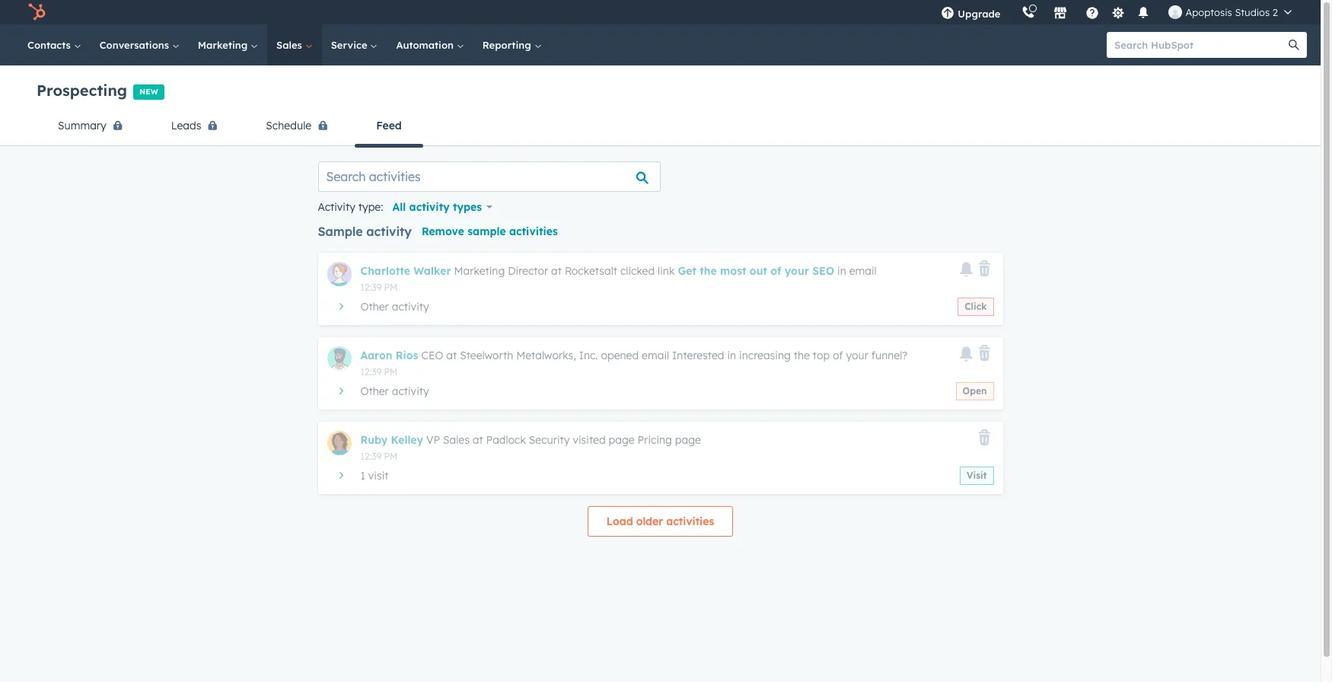Task type: describe. For each thing, give the bounding box(es) containing it.
sales
[[277, 39, 305, 51]]

notifications image
[[1137, 7, 1151, 21]]

new
[[139, 87, 158, 96]]

leads link
[[150, 107, 245, 145]]

service
[[331, 39, 370, 51]]

apoptosis studios 2
[[1186, 6, 1279, 18]]

summary link
[[37, 107, 150, 145]]

upgrade image
[[942, 7, 955, 21]]

calling icon image
[[1022, 6, 1036, 20]]

tara schultz image
[[1169, 5, 1183, 19]]

Search HubSpot search field
[[1107, 32, 1294, 58]]

help image
[[1086, 7, 1100, 21]]

feed
[[376, 119, 402, 133]]

schedule link
[[245, 107, 355, 145]]



Task type: locate. For each thing, give the bounding box(es) containing it.
hubspot link
[[18, 3, 57, 21]]

upgrade
[[958, 8, 1001, 20]]

help button
[[1080, 0, 1106, 24]]

search image
[[1289, 40, 1300, 50]]

summary
[[58, 119, 106, 133]]

marketplaces image
[[1054, 7, 1068, 21]]

menu containing apoptosis studios 2
[[931, 0, 1303, 24]]

navigation containing summary
[[37, 107, 1285, 147]]

2
[[1273, 6, 1279, 18]]

marketplaces button
[[1045, 0, 1077, 24]]

contacts link
[[18, 24, 90, 65]]

hubspot image
[[27, 3, 46, 21]]

search button
[[1282, 32, 1308, 58]]

sales link
[[267, 24, 322, 65]]

conversations
[[100, 39, 172, 51]]

contacts
[[27, 39, 74, 51]]

settings link
[[1109, 4, 1128, 20]]

marketing link
[[189, 24, 267, 65]]

navigation
[[37, 107, 1285, 147]]

service link
[[322, 24, 387, 65]]

feed link
[[355, 107, 423, 147]]

settings image
[[1112, 6, 1126, 20]]

conversations link
[[90, 24, 189, 65]]

notifications button
[[1131, 0, 1157, 24]]

apoptosis
[[1186, 6, 1233, 18]]

schedule
[[266, 119, 312, 133]]

marketing
[[198, 39, 251, 51]]

reporting
[[483, 39, 534, 51]]

prospecting
[[37, 81, 127, 100]]

automation link
[[387, 24, 474, 65]]

menu
[[931, 0, 1303, 24]]

reporting link
[[474, 24, 551, 65]]

automation
[[396, 39, 457, 51]]

studios
[[1236, 6, 1270, 18]]

menu item
[[1012, 0, 1015, 24]]

leads
[[171, 119, 201, 133]]

apoptosis studios 2 button
[[1160, 0, 1302, 24]]

calling icon button
[[1016, 2, 1042, 22]]



Task type: vqa. For each thing, say whether or not it's contained in the screenshot.
Search image
yes



